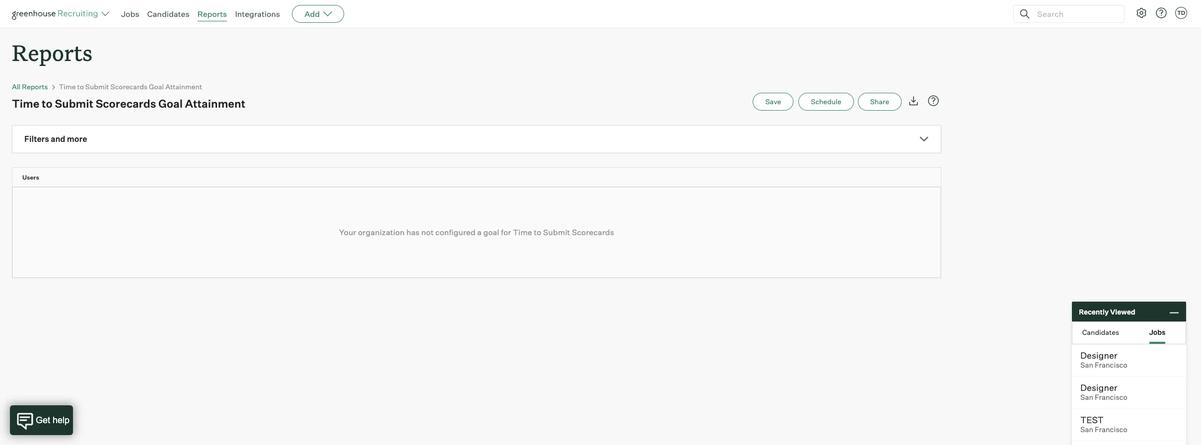 Task type: describe. For each thing, give the bounding box(es) containing it.
add
[[305, 9, 320, 19]]

reports link
[[197, 9, 227, 19]]

1 vertical spatial scorecards
[[96, 97, 156, 110]]

0 horizontal spatial to
[[42, 97, 53, 110]]

2 vertical spatial time
[[513, 228, 532, 237]]

more
[[67, 134, 87, 144]]

Search text field
[[1035, 7, 1116, 21]]

and
[[51, 134, 65, 144]]

add button
[[292, 5, 344, 23]]

san inside "test san francisco"
[[1081, 426, 1094, 435]]

for
[[501, 228, 511, 237]]

2 designer from the top
[[1081, 382, 1118, 393]]

all reports link
[[12, 83, 48, 91]]

1 horizontal spatial jobs
[[1149, 328, 1166, 336]]

2 san from the top
[[1081, 393, 1094, 402]]

0 vertical spatial scorecards
[[111, 83, 148, 91]]

1 horizontal spatial to
[[77, 83, 84, 91]]

0 vertical spatial candidates
[[147, 9, 190, 19]]

1 horizontal spatial time
[[59, 83, 76, 91]]

download image
[[908, 95, 920, 107]]

2 francisco from the top
[[1095, 393, 1128, 402]]

schedule
[[811, 97, 842, 106]]

2 designer san francisco from the top
[[1081, 382, 1128, 402]]

schedule button
[[799, 93, 854, 111]]

your organization has not configured a goal for time to submit scorecards
[[339, 228, 614, 237]]

share button
[[858, 93, 902, 111]]

candidates link
[[147, 9, 190, 19]]

filters and more
[[24, 134, 87, 144]]

1 san from the top
[[1081, 361, 1094, 370]]

configure image
[[1136, 7, 1148, 19]]

test san francisco
[[1081, 415, 1128, 435]]

share
[[870, 97, 890, 106]]

not
[[421, 228, 434, 237]]

jobs link
[[121, 9, 139, 19]]

save button
[[753, 93, 794, 111]]

2 vertical spatial submit
[[543, 228, 570, 237]]

francisco inside "test san francisco"
[[1095, 426, 1128, 435]]

save
[[766, 97, 781, 106]]

integrations
[[235, 9, 280, 19]]

filters
[[24, 134, 49, 144]]

td button
[[1176, 7, 1188, 19]]

all
[[12, 83, 20, 91]]

tab list containing candidates
[[1073, 322, 1186, 344]]

1 vertical spatial time to submit scorecards goal attainment
[[12, 97, 245, 110]]



Task type: vqa. For each thing, say whether or not it's contained in the screenshot.
tenth row group from the bottom
no



Task type: locate. For each thing, give the bounding box(es) containing it.
2 vertical spatial reports
[[22, 83, 48, 91]]

0 vertical spatial attainment
[[165, 83, 202, 91]]

candidates
[[147, 9, 190, 19], [1083, 328, 1120, 336]]

1 vertical spatial attainment
[[185, 97, 245, 110]]

greenhouse recruiting image
[[12, 8, 101, 20]]

users column header
[[12, 168, 950, 187]]

san
[[1081, 361, 1094, 370], [1081, 393, 1094, 402], [1081, 426, 1094, 435]]

goal
[[483, 228, 499, 237]]

2 vertical spatial francisco
[[1095, 426, 1128, 435]]

recently
[[1079, 308, 1109, 316]]

integrations link
[[235, 9, 280, 19]]

0 vertical spatial time to submit scorecards goal attainment
[[59, 83, 202, 91]]

1 vertical spatial designer
[[1081, 382, 1118, 393]]

1 vertical spatial time
[[12, 97, 39, 110]]

0 vertical spatial goal
[[149, 83, 164, 91]]

td
[[1178, 9, 1186, 16]]

3 san from the top
[[1081, 426, 1094, 435]]

designer
[[1081, 350, 1118, 361], [1081, 382, 1118, 393]]

reports
[[197, 9, 227, 19], [12, 38, 92, 67], [22, 83, 48, 91]]

3 francisco from the top
[[1095, 426, 1128, 435]]

submit
[[85, 83, 109, 91], [55, 97, 93, 110], [543, 228, 570, 237]]

1 vertical spatial to
[[42, 97, 53, 110]]

reports down greenhouse recruiting image
[[12, 38, 92, 67]]

1 designer san francisco from the top
[[1081, 350, 1128, 370]]

2 horizontal spatial time
[[513, 228, 532, 237]]

1 francisco from the top
[[1095, 361, 1128, 370]]

1 designer from the top
[[1081, 350, 1118, 361]]

1 vertical spatial designer san francisco
[[1081, 382, 1128, 402]]

designer san francisco
[[1081, 350, 1128, 370], [1081, 382, 1128, 402]]

0 vertical spatial francisco
[[1095, 361, 1128, 370]]

time to submit scorecards goal attainment
[[59, 83, 202, 91], [12, 97, 245, 110]]

0 horizontal spatial candidates
[[147, 9, 190, 19]]

all reports
[[12, 83, 48, 91]]

0 horizontal spatial jobs
[[121, 9, 139, 19]]

attainment
[[165, 83, 202, 91], [185, 97, 245, 110]]

2 vertical spatial san
[[1081, 426, 1094, 435]]

scorecards
[[111, 83, 148, 91], [96, 97, 156, 110], [572, 228, 614, 237]]

0 vertical spatial san
[[1081, 361, 1094, 370]]

faq image
[[928, 95, 940, 107]]

your
[[339, 228, 356, 237]]

organization
[[358, 228, 405, 237]]

2 horizontal spatial to
[[534, 228, 542, 237]]

recently viewed
[[1079, 308, 1136, 316]]

2 vertical spatial to
[[534, 228, 542, 237]]

has
[[406, 228, 420, 237]]

users grid
[[12, 168, 950, 187]]

td button
[[1174, 5, 1190, 21]]

1 vertical spatial francisco
[[1095, 393, 1128, 402]]

1 vertical spatial submit
[[55, 97, 93, 110]]

time down 'all reports'
[[12, 97, 39, 110]]

users
[[22, 174, 39, 181]]

2 vertical spatial scorecards
[[572, 228, 614, 237]]

jobs
[[121, 9, 139, 19], [1149, 328, 1166, 336]]

reports right candidates link
[[197, 9, 227, 19]]

designer down recently
[[1081, 350, 1118, 361]]

1 horizontal spatial candidates
[[1083, 328, 1120, 336]]

reports right all
[[22, 83, 48, 91]]

tab list
[[1073, 322, 1186, 344]]

a
[[477, 228, 482, 237]]

time right 'all reports'
[[59, 83, 76, 91]]

1 vertical spatial san
[[1081, 393, 1094, 402]]

viewed
[[1111, 308, 1136, 316]]

0 vertical spatial designer
[[1081, 350, 1118, 361]]

0 horizontal spatial time
[[12, 97, 39, 110]]

candidates right 'jobs' link
[[147, 9, 190, 19]]

candidates down the recently viewed
[[1083, 328, 1120, 336]]

save and schedule this report to revisit it! element
[[753, 93, 799, 111]]

1 vertical spatial reports
[[12, 38, 92, 67]]

time right for
[[513, 228, 532, 237]]

0 vertical spatial submit
[[85, 83, 109, 91]]

configured
[[435, 228, 476, 237]]

francisco
[[1095, 361, 1128, 370], [1095, 393, 1128, 402], [1095, 426, 1128, 435]]

0 vertical spatial jobs
[[121, 9, 139, 19]]

0 vertical spatial time
[[59, 83, 76, 91]]

time to submit scorecards goal attainment link
[[59, 83, 202, 91]]

0 vertical spatial designer san francisco
[[1081, 350, 1128, 370]]

test
[[1081, 415, 1104, 426]]

0 vertical spatial to
[[77, 83, 84, 91]]

1 vertical spatial jobs
[[1149, 328, 1166, 336]]

designer san francisco down the recently viewed
[[1081, 350, 1128, 370]]

0 vertical spatial reports
[[197, 9, 227, 19]]

1 vertical spatial candidates
[[1083, 328, 1120, 336]]

time
[[59, 83, 76, 91], [12, 97, 39, 110], [513, 228, 532, 237]]

goal
[[149, 83, 164, 91], [158, 97, 183, 110]]

1 vertical spatial goal
[[158, 97, 183, 110]]

designer san francisco up test
[[1081, 382, 1128, 402]]

to
[[77, 83, 84, 91], [42, 97, 53, 110], [534, 228, 542, 237]]

designer up test
[[1081, 382, 1118, 393]]



